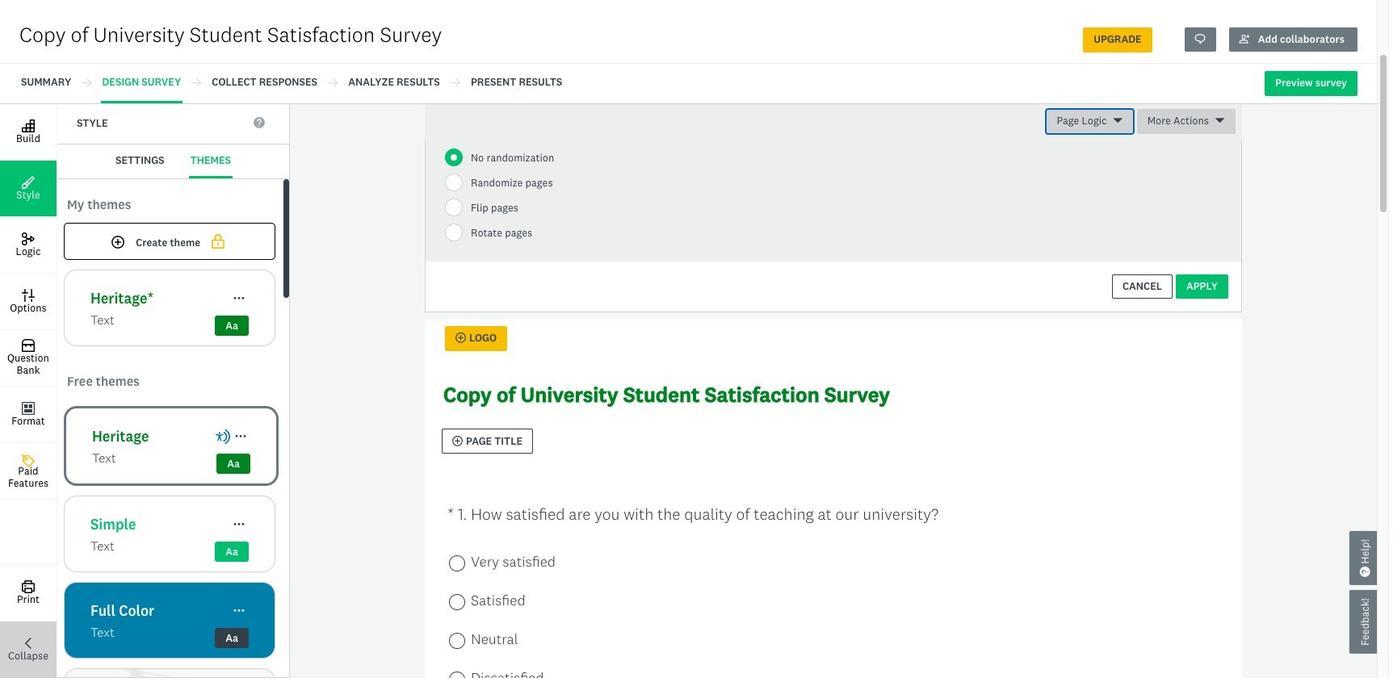 Task type: vqa. For each thing, say whether or not it's contained in the screenshot.
not filled image
yes



Task type: describe. For each thing, give the bounding box(es) containing it.
not filled image
[[209, 233, 228, 250]]



